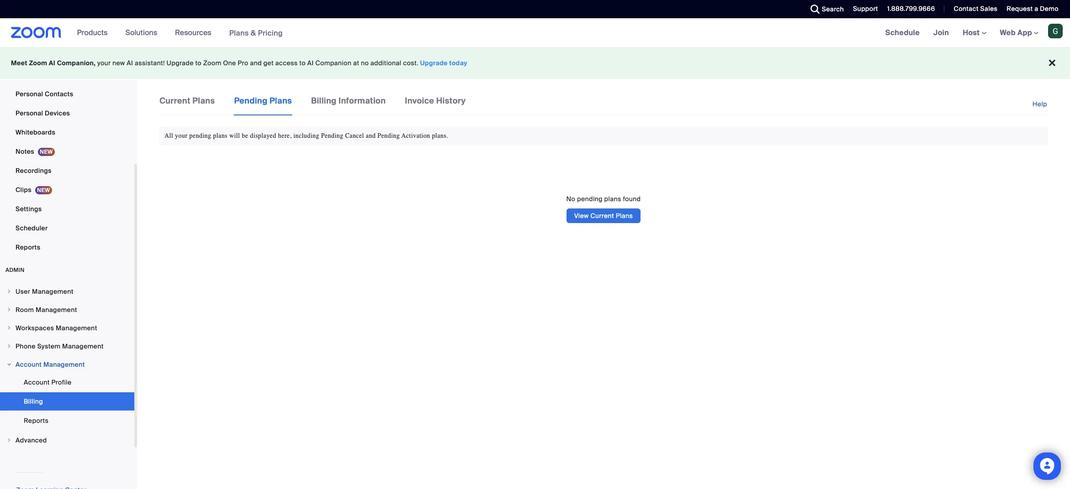 Task type: vqa. For each thing, say whether or not it's contained in the screenshot.
main content containing Developer
no



Task type: locate. For each thing, give the bounding box(es) containing it.
1 vertical spatial personal
[[16, 109, 43, 117]]

companion
[[315, 59, 351, 67]]

plans left found
[[604, 195, 621, 203]]

2 horizontal spatial ai
[[307, 59, 314, 67]]

management up workspaces management
[[36, 306, 77, 314]]

account management menu
[[0, 374, 134, 431]]

1 horizontal spatial your
[[175, 132, 188, 140]]

account
[[16, 361, 42, 369], [24, 379, 50, 387]]

help
[[1033, 100, 1047, 108]]

zoom right meet
[[29, 59, 47, 67]]

phone system management
[[16, 343, 104, 351]]

upgrade
[[167, 59, 194, 67], [420, 59, 448, 67]]

current up all
[[159, 96, 190, 106]]

management inside "user management" menu item
[[32, 288, 73, 296]]

0 vertical spatial right image
[[6, 289, 12, 295]]

billing
[[311, 96, 337, 106], [24, 398, 43, 406]]

right image
[[6, 289, 12, 295], [6, 326, 12, 331], [6, 344, 12, 350]]

system
[[37, 343, 60, 351]]

right image inside account management menu item
[[6, 362, 12, 368]]

1 right image from the top
[[6, 308, 12, 313]]

1 horizontal spatial billing
[[311, 96, 337, 106]]

notes link
[[0, 143, 134, 161]]

right image inside the room management menu item
[[6, 308, 12, 313]]

&
[[251, 28, 256, 38]]

billing down account profile
[[24, 398, 43, 406]]

0 vertical spatial reports
[[16, 244, 40, 252]]

2 horizontal spatial pending
[[378, 132, 400, 140]]

contact sales link
[[947, 0, 1000, 18], [954, 5, 998, 13]]

admin menu menu
[[0, 283, 134, 451]]

1 horizontal spatial current
[[591, 212, 614, 220]]

phone system management menu item
[[0, 338, 134, 356]]

pending left 'cancel'
[[321, 132, 343, 140]]

account down account management
[[24, 379, 50, 387]]

personal up personal devices
[[16, 90, 43, 98]]

product information navigation
[[70, 18, 290, 48]]

to down resources dropdown button
[[195, 59, 202, 67]]

be
[[242, 132, 248, 140]]

3 right image from the top
[[6, 438, 12, 444]]

billing for billing
[[24, 398, 43, 406]]

companion,
[[57, 59, 96, 67]]

contact
[[954, 5, 979, 13]]

and right 'cancel'
[[366, 132, 376, 140]]

account inside menu item
[[16, 361, 42, 369]]

0 horizontal spatial upgrade
[[167, 59, 194, 67]]

right image inside phone system management menu item
[[6, 344, 12, 350]]

1 horizontal spatial zoom
[[203, 59, 221, 67]]

host
[[963, 28, 982, 37]]

reports link down billing link
[[0, 412, 134, 430]]

view
[[574, 212, 589, 220]]

1.888.799.9666 button
[[880, 0, 937, 18], [887, 5, 935, 13]]

0 horizontal spatial ai
[[49, 59, 55, 67]]

0 horizontal spatial to
[[195, 59, 202, 67]]

phone down meet
[[16, 71, 36, 79]]

2 phone from the top
[[16, 343, 36, 351]]

current plans
[[159, 96, 215, 106]]

all your pending plans will be displayed here, including pending cancel and pending activation plans.
[[165, 132, 448, 140]]

pending up view
[[577, 195, 603, 203]]

current plans link
[[159, 95, 215, 115]]

phone for phone system management
[[16, 343, 36, 351]]

request a demo link
[[1000, 0, 1070, 18], [1007, 5, 1059, 13]]

1 horizontal spatial ai
[[127, 59, 133, 67]]

upgrade down the product information navigation
[[167, 59, 194, 67]]

billing inside main content "main content"
[[311, 96, 337, 106]]

1 vertical spatial right image
[[6, 326, 12, 331]]

invoice
[[405, 96, 434, 106]]

personal devices link
[[0, 104, 134, 122]]

advanced
[[16, 437, 47, 445]]

account management
[[16, 361, 85, 369]]

1 horizontal spatial pending
[[577, 195, 603, 203]]

cancel
[[345, 132, 364, 140]]

plans inside the product information navigation
[[229, 28, 249, 38]]

1 horizontal spatial to
[[299, 59, 306, 67]]

0 vertical spatial billing
[[311, 96, 337, 106]]

pending right all
[[189, 132, 211, 140]]

side navigation navigation
[[0, 0, 137, 490]]

and left get
[[250, 59, 262, 67]]

pending plans link
[[234, 95, 292, 115]]

search button
[[804, 0, 846, 18]]

1 vertical spatial reports link
[[0, 412, 134, 430]]

plans left will
[[213, 132, 228, 140]]

your left new on the top left of the page
[[97, 59, 111, 67]]

1 right image from the top
[[6, 289, 12, 295]]

personal for personal devices
[[16, 109, 43, 117]]

right image left workspaces at the bottom
[[6, 326, 12, 331]]

1 vertical spatial pending
[[577, 195, 603, 203]]

and
[[250, 59, 262, 67], [366, 132, 376, 140]]

your inside meet zoom ai companion, footer
[[97, 59, 111, 67]]

plans
[[213, 132, 228, 140], [604, 195, 621, 203]]

including
[[293, 132, 319, 140]]

2 vertical spatial right image
[[6, 438, 12, 444]]

management up account management menu item
[[62, 343, 104, 351]]

help link
[[1033, 95, 1048, 114]]

0 vertical spatial plans
[[213, 132, 228, 140]]

2 personal from the top
[[16, 109, 43, 117]]

zoom left the one
[[203, 59, 221, 67]]

billing information link
[[311, 95, 386, 115]]

found
[[623, 195, 641, 203]]

0 vertical spatial pending
[[189, 132, 211, 140]]

meet zoom ai companion, footer
[[0, 48, 1070, 79]]

right image left account management
[[6, 362, 12, 368]]

2 right image from the top
[[6, 326, 12, 331]]

right image inside "user management" menu item
[[6, 289, 12, 295]]

1 zoom from the left
[[29, 59, 47, 67]]

invoice history
[[405, 96, 466, 106]]

reports link down scheduler link
[[0, 239, 134, 257]]

pending left activation at the left top
[[378, 132, 400, 140]]

2 right image from the top
[[6, 362, 12, 368]]

whiteboards link
[[0, 123, 134, 142]]

your right all
[[175, 132, 188, 140]]

0 vertical spatial current
[[159, 96, 190, 106]]

ai left the companion,
[[49, 59, 55, 67]]

billing inside the account management menu
[[24, 398, 43, 406]]

history
[[436, 96, 466, 106]]

management up profile
[[43, 361, 85, 369]]

right image left advanced
[[6, 438, 12, 444]]

scheduler link
[[0, 219, 134, 238]]

0 horizontal spatial zoom
[[29, 59, 47, 67]]

upgrade right cost.
[[420, 59, 448, 67]]

0 vertical spatial phone
[[16, 71, 36, 79]]

1 personal from the top
[[16, 90, 43, 98]]

0 horizontal spatial and
[[250, 59, 262, 67]]

information
[[339, 96, 386, 106]]

0 vertical spatial reports link
[[0, 239, 134, 257]]

ai left companion
[[307, 59, 314, 67]]

meetings navigation
[[879, 18, 1070, 48]]

1 vertical spatial your
[[175, 132, 188, 140]]

reports
[[16, 244, 40, 252], [24, 417, 49, 425]]

reports inside personal menu menu
[[16, 244, 40, 252]]

management inside the room management menu item
[[36, 306, 77, 314]]

0 vertical spatial and
[[250, 59, 262, 67]]

1 vertical spatial billing
[[24, 398, 43, 406]]

current
[[159, 96, 190, 106], [591, 212, 614, 220]]

billing left the "information"
[[311, 96, 337, 106]]

products
[[77, 28, 108, 37]]

management up phone system management menu item
[[56, 324, 97, 333]]

1 vertical spatial account
[[24, 379, 50, 387]]

join link
[[927, 18, 956, 48]]

your
[[97, 59, 111, 67], [175, 132, 188, 140]]

1 phone from the top
[[16, 71, 36, 79]]

1 vertical spatial phone
[[16, 343, 36, 351]]

3 right image from the top
[[6, 344, 12, 350]]

0 horizontal spatial your
[[97, 59, 111, 67]]

phone down workspaces at the bottom
[[16, 343, 36, 351]]

right image left room
[[6, 308, 12, 313]]

no pending plans found
[[566, 195, 641, 203]]

account profile
[[24, 379, 72, 387]]

right image
[[6, 308, 12, 313], [6, 362, 12, 368], [6, 438, 12, 444]]

personal contacts
[[16, 90, 73, 98]]

settings
[[16, 205, 42, 213]]

no
[[566, 195, 575, 203]]

account inside menu
[[24, 379, 50, 387]]

phone inside personal menu menu
[[16, 71, 36, 79]]

management up room management
[[32, 288, 73, 296]]

workspaces management menu item
[[0, 320, 134, 337]]

web
[[1000, 28, 1016, 37]]

1 reports link from the top
[[0, 239, 134, 257]]

personal
[[16, 90, 43, 98], [16, 109, 43, 117]]

0 vertical spatial personal
[[16, 90, 43, 98]]

management for workspaces management
[[56, 324, 97, 333]]

current inside view current plans link
[[591, 212, 614, 220]]

profile picture image
[[1048, 24, 1063, 38]]

pending up be
[[234, 96, 268, 106]]

1 vertical spatial plans
[[604, 195, 621, 203]]

management inside account management menu item
[[43, 361, 85, 369]]

0 horizontal spatial plans
[[213, 132, 228, 140]]

billing link
[[0, 393, 134, 411]]

reports down scheduler
[[16, 244, 40, 252]]

account up account profile
[[16, 361, 42, 369]]

personal up whiteboards
[[16, 109, 43, 117]]

right image inside advanced menu item
[[6, 438, 12, 444]]

plans inside view current plans link
[[616, 212, 633, 220]]

right image left the system on the bottom left of page
[[6, 344, 12, 350]]

banner
[[0, 18, 1070, 48]]

right image inside workspaces management menu item
[[6, 326, 12, 331]]

management for account management
[[43, 361, 85, 369]]

management inside phone system management menu item
[[62, 343, 104, 351]]

1 horizontal spatial upgrade
[[420, 59, 448, 67]]

profile
[[51, 379, 72, 387]]

1 vertical spatial and
[[366, 132, 376, 140]]

right image for user management
[[6, 289, 12, 295]]

ai
[[49, 59, 55, 67], [127, 59, 133, 67], [307, 59, 314, 67]]

pricing
[[258, 28, 283, 38]]

plans & pricing
[[229, 28, 283, 38]]

0 vertical spatial right image
[[6, 308, 12, 313]]

meet
[[11, 59, 27, 67]]

reports link
[[0, 239, 134, 257], [0, 412, 134, 430]]

displayed
[[250, 132, 276, 140]]

a
[[1035, 5, 1038, 13]]

1 vertical spatial right image
[[6, 362, 12, 368]]

to right access
[[299, 59, 306, 67]]

workspaces management
[[16, 324, 97, 333]]

0 horizontal spatial billing
[[24, 398, 43, 406]]

management for room management
[[36, 306, 77, 314]]

management inside workspaces management menu item
[[56, 324, 97, 333]]

and inside main content "main content"
[[366, 132, 376, 140]]

one
[[223, 59, 236, 67]]

0 vertical spatial account
[[16, 361, 42, 369]]

pending
[[189, 132, 211, 140], [577, 195, 603, 203]]

0 vertical spatial your
[[97, 59, 111, 67]]

1 horizontal spatial and
[[366, 132, 376, 140]]

2 ai from the left
[[127, 59, 133, 67]]

0 horizontal spatial current
[[159, 96, 190, 106]]

ai right new on the top left of the page
[[127, 59, 133, 67]]

2 vertical spatial right image
[[6, 344, 12, 350]]

phone inside menu item
[[16, 343, 36, 351]]

resources button
[[175, 18, 216, 48]]

1 vertical spatial reports
[[24, 417, 49, 425]]

1 horizontal spatial pending
[[321, 132, 343, 140]]

your inside main content "main content"
[[175, 132, 188, 140]]

to
[[195, 59, 202, 67], [299, 59, 306, 67]]

1 vertical spatial current
[[591, 212, 614, 220]]

0 horizontal spatial pending
[[189, 132, 211, 140]]

reports up advanced
[[24, 417, 49, 425]]

current down the no pending plans found
[[591, 212, 614, 220]]

management
[[32, 288, 73, 296], [36, 306, 77, 314], [56, 324, 97, 333], [62, 343, 104, 351], [43, 361, 85, 369]]

1 horizontal spatial plans
[[604, 195, 621, 203]]

phone link
[[0, 66, 134, 84]]

and inside meet zoom ai companion, footer
[[250, 59, 262, 67]]

plans
[[229, 28, 249, 38], [193, 96, 215, 106], [270, 96, 292, 106], [616, 212, 633, 220]]

right image left 'user'
[[6, 289, 12, 295]]

reports inside the account management menu
[[24, 417, 49, 425]]



Task type: describe. For each thing, give the bounding box(es) containing it.
request a demo
[[1007, 5, 1059, 13]]

right image for account
[[6, 362, 12, 368]]

upgrade today link
[[420, 59, 467, 67]]

3 ai from the left
[[307, 59, 314, 67]]

clips
[[16, 186, 32, 194]]

solutions button
[[125, 18, 161, 48]]

right image for phone system management
[[6, 344, 12, 350]]

additional
[[371, 59, 401, 67]]

right image for room
[[6, 308, 12, 313]]

contact sales
[[954, 5, 998, 13]]

account for account profile
[[24, 379, 50, 387]]

no
[[361, 59, 369, 67]]

cost.
[[403, 59, 418, 67]]

meet zoom ai companion, your new ai assistant! upgrade to zoom one pro and get access to ai companion at no additional cost. upgrade today
[[11, 59, 467, 67]]

user management menu item
[[0, 283, 134, 301]]

search
[[822, 5, 844, 13]]

products button
[[77, 18, 112, 48]]

current inside current plans link
[[159, 96, 190, 106]]

personal devices
[[16, 109, 70, 117]]

invoice history link
[[405, 95, 466, 115]]

management for user management
[[32, 288, 73, 296]]

2 reports link from the top
[[0, 412, 134, 430]]

plans inside pending plans link
[[270, 96, 292, 106]]

workspaces
[[16, 324, 54, 333]]

pending plans
[[234, 96, 292, 106]]

recordings link
[[0, 162, 134, 180]]

plans.
[[432, 132, 448, 140]]

will
[[229, 132, 240, 140]]

request
[[1007, 5, 1033, 13]]

1 to from the left
[[195, 59, 202, 67]]

0 horizontal spatial pending
[[234, 96, 268, 106]]

contacts
[[45, 90, 73, 98]]

1 upgrade from the left
[[167, 59, 194, 67]]

schedule link
[[879, 18, 927, 48]]

view current plans
[[574, 212, 633, 220]]

join
[[934, 28, 949, 37]]

recordings
[[16, 167, 52, 175]]

plans inside current plans link
[[193, 96, 215, 106]]

billing information
[[311, 96, 386, 106]]

right image for workspaces management
[[6, 326, 12, 331]]

2 zoom from the left
[[203, 59, 221, 67]]

2 to from the left
[[299, 59, 306, 67]]

banner containing products
[[0, 18, 1070, 48]]

all
[[165, 132, 173, 140]]

pro
[[238, 59, 248, 67]]

notes
[[16, 148, 34, 156]]

web app
[[1000, 28, 1032, 37]]

demo
[[1040, 5, 1059, 13]]

access
[[275, 59, 298, 67]]

here,
[[278, 132, 292, 140]]

app
[[1018, 28, 1032, 37]]

activation
[[401, 132, 430, 140]]

web app button
[[1000, 28, 1039, 37]]

room management menu item
[[0, 302, 134, 319]]

solutions
[[125, 28, 157, 37]]

account management menu item
[[0, 356, 134, 374]]

settings link
[[0, 200, 134, 218]]

advanced menu item
[[0, 432, 134, 450]]

2 upgrade from the left
[[420, 59, 448, 67]]

1 ai from the left
[[49, 59, 55, 67]]

1.888.799.9666
[[887, 5, 935, 13]]

user
[[16, 288, 30, 296]]

sales
[[980, 5, 998, 13]]

admin
[[5, 267, 25, 274]]

room
[[16, 306, 34, 314]]

assistant!
[[135, 59, 165, 67]]

new
[[112, 59, 125, 67]]

support
[[853, 5, 878, 13]]

at
[[353, 59, 359, 67]]

get
[[263, 59, 274, 67]]

scheduler
[[16, 224, 48, 233]]

personal menu menu
[[0, 0, 134, 258]]

resources
[[175, 28, 211, 37]]

personal contacts link
[[0, 85, 134, 103]]

user management
[[16, 288, 73, 296]]

main content main content
[[137, 80, 1070, 490]]

today
[[449, 59, 467, 67]]

account for account management
[[16, 361, 42, 369]]

view current plans link
[[566, 209, 641, 223]]

personal for personal contacts
[[16, 90, 43, 98]]

billing for billing information
[[311, 96, 337, 106]]

schedule
[[885, 28, 920, 37]]

zoom logo image
[[11, 27, 61, 38]]

host button
[[963, 28, 986, 37]]

account profile link
[[0, 374, 134, 392]]

phone for phone
[[16, 71, 36, 79]]



